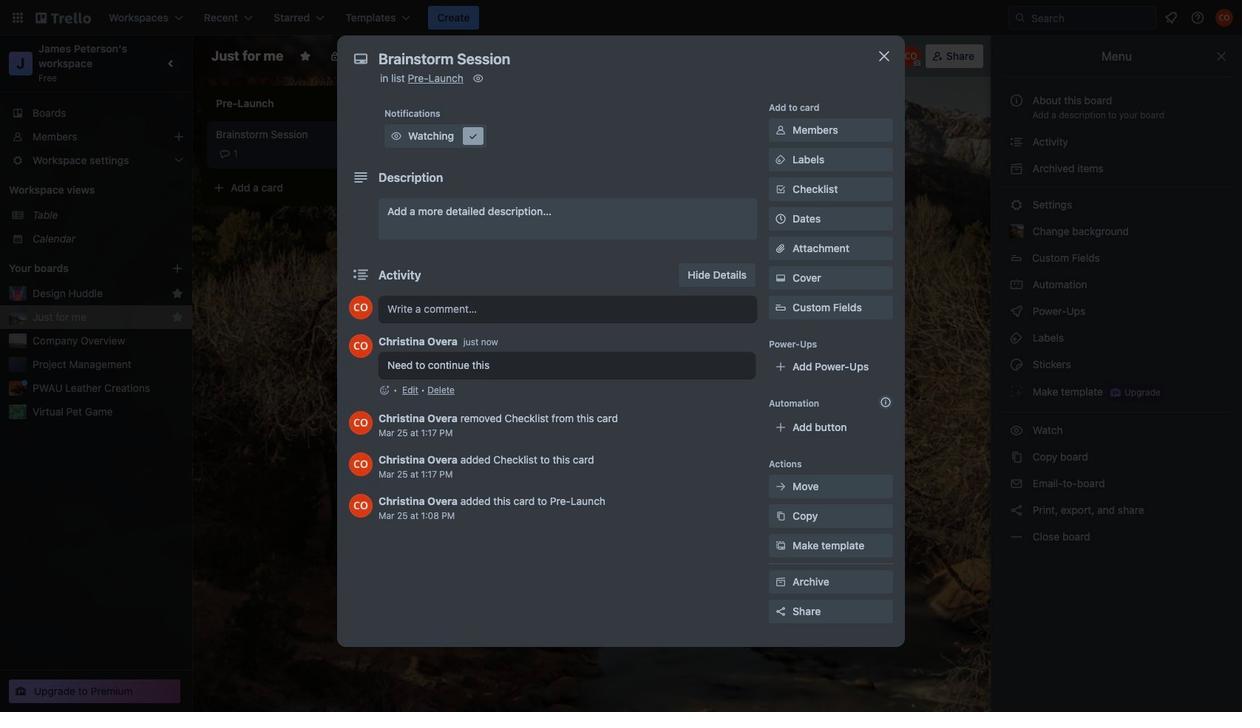 Task type: vqa. For each thing, say whether or not it's contained in the screenshot.
'0 Notifications' Icon
yes



Task type: describe. For each thing, give the bounding box(es) containing it.
Search field
[[1027, 7, 1156, 28]]

open information menu image
[[1191, 10, 1206, 25]]

Write a comment text field
[[379, 296, 758, 323]]

customize views image
[[463, 49, 478, 64]]

add board image
[[172, 263, 183, 274]]

Board name text field
[[204, 44, 291, 68]]

1 starred icon image from the top
[[172, 288, 183, 300]]

close dialog image
[[876, 47, 894, 65]]

your boards with 6 items element
[[9, 260, 149, 277]]

add reaction image
[[379, 383, 391, 398]]

create from template… image
[[379, 182, 391, 194]]



Task type: locate. For each thing, give the bounding box(es) containing it.
star or unstar board image
[[300, 50, 312, 62]]

christina overa (christinaovera) image
[[1216, 9, 1234, 27], [901, 46, 922, 67], [349, 296, 373, 320], [349, 334, 373, 358], [349, 411, 373, 435], [349, 453, 373, 476]]

christina overa (christinaovera) image
[[349, 494, 373, 518]]

sm image
[[744, 44, 765, 65], [466, 129, 481, 144], [1010, 135, 1025, 149], [774, 152, 789, 167], [1010, 161, 1025, 176], [1010, 198, 1025, 212], [774, 271, 789, 286], [1010, 277, 1025, 292], [1010, 304, 1025, 319], [1010, 357, 1025, 372], [1010, 476, 1025, 491], [774, 479, 789, 494], [1010, 503, 1025, 518], [774, 509, 789, 524], [774, 539, 789, 553]]

1 vertical spatial starred icon image
[[172, 311, 183, 323]]

sm image
[[471, 71, 486, 86], [774, 123, 789, 138], [389, 129, 404, 144], [1010, 331, 1025, 345], [1010, 384, 1025, 399], [1010, 423, 1025, 438], [1010, 450, 1025, 465], [1010, 530, 1025, 544], [774, 575, 789, 590]]

0 vertical spatial starred icon image
[[172, 288, 183, 300]]

search image
[[1015, 12, 1027, 24]]

2 starred icon image from the top
[[172, 311, 183, 323]]

0 notifications image
[[1163, 9, 1181, 27]]

starred icon image
[[172, 288, 183, 300], [172, 311, 183, 323]]

None text field
[[371, 46, 860, 72]]

primary element
[[0, 0, 1243, 36]]



